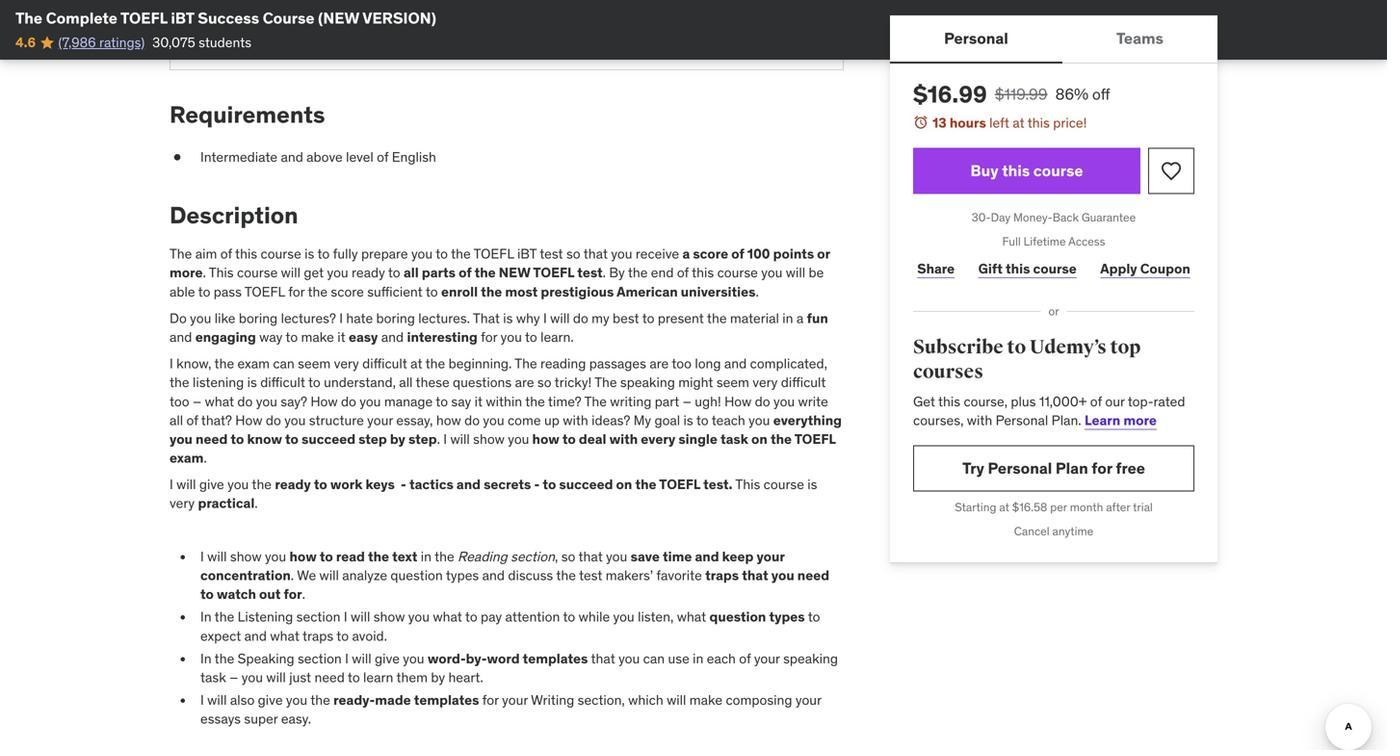 Task type: vqa. For each thing, say whether or not it's contained in the screenshot.
middle how
yes



Task type: locate. For each thing, give the bounding box(es) containing it.
can
[[273, 355, 295, 372], [643, 650, 665, 668]]

0 vertical spatial a
[[683, 245, 690, 263]]

able
[[170, 283, 195, 300]]

so down reading
[[538, 374, 552, 391]]

that inside that you can use in each of your speaking task – you will just need to learn them by heart.
[[591, 650, 615, 668]]

of left 100
[[732, 245, 744, 263]]

in the listening section i will show you what to pay attention to while you listen, what question types
[[200, 609, 805, 626]]

favorite
[[656, 567, 702, 584]]

for
[[288, 283, 305, 300], [481, 329, 497, 346], [1092, 458, 1113, 478], [284, 586, 302, 603], [482, 692, 499, 709]]

task
[[721, 431, 749, 448], [200, 669, 226, 686]]

0 horizontal spatial a
[[683, 245, 690, 263]]

test up enroll the most prestigious american universities . at top
[[577, 264, 603, 282]]

0 horizontal spatial it
[[337, 329, 346, 346]]

1 vertical spatial give
[[375, 650, 400, 668]]

0 vertical spatial succeed
[[302, 431, 356, 448]]

1 horizontal spatial how
[[436, 412, 461, 429]]

13 hours left at this price!
[[933, 114, 1087, 132]]

the up expect at the bottom of page
[[215, 609, 234, 626]]

ready-
[[334, 692, 375, 709]]

2 vertical spatial all
[[170, 412, 183, 429]]

1 horizontal spatial -
[[534, 476, 540, 493]]

watch
[[217, 586, 256, 603]]

in left fun
[[783, 310, 793, 327]]

0 horizontal spatial in
[[421, 548, 432, 565]]

personal
[[944, 28, 1009, 48], [996, 412, 1048, 429], [988, 458, 1052, 478]]

the up parts
[[451, 245, 471, 263]]

1 horizontal spatial task
[[721, 431, 749, 448]]

in inside the do you like boring lectures? i hate boring lectures. that is why i will do my best to present the material in a fun and engaging way to make it easy and interesting for you to learn.
[[783, 310, 793, 327]]

the down get
[[308, 283, 328, 300]]

this right test.
[[736, 476, 760, 493]]

it
[[337, 329, 346, 346], [475, 393, 483, 410]]

need inside everything you need to know to succeed step by step
[[196, 431, 228, 448]]

show up concentration
[[230, 548, 262, 565]]

do inside the do you like boring lectures? i hate boring lectures. that is why i will do my best to present the material in a fun and engaging way to make it easy and interesting for you to learn.
[[573, 310, 588, 327]]

,
[[555, 548, 558, 565]]

1 horizontal spatial more
[[1124, 412, 1157, 429]]

and inside to expect and what traps to avoid.
[[244, 627, 267, 645]]

discuss
[[508, 567, 553, 584]]

for inside . by the end of this course you will be able to pass toefl for the score sufficient to
[[288, 283, 305, 300]]

concentration
[[200, 567, 291, 584]]

0 vertical spatial so
[[566, 245, 581, 263]]

i will show you how to read the text in the reading section , so that you
[[200, 548, 631, 565]]

plan.
[[1052, 412, 1082, 429]]

11,000+
[[1039, 393, 1087, 410]]

the up these
[[425, 355, 445, 372]]

is down everything
[[808, 476, 817, 493]]

0 horizontal spatial by
[[390, 431, 406, 448]]

is inside the do you like boring lectures? i hate boring lectures. that is why i will do my best to present the material in a fun and engaging way to make it easy and interesting for you to learn.
[[503, 310, 513, 327]]

4.6
[[15, 34, 36, 51]]

too up might
[[672, 355, 692, 372]]

a right the receive
[[683, 245, 690, 263]]

0 horizontal spatial -
[[401, 476, 406, 493]]

0 horizontal spatial or
[[817, 245, 830, 263]]

30-day money-back guarantee full lifetime access
[[972, 210, 1136, 249]]

speaking up writing
[[620, 374, 675, 391]]

word-
[[428, 650, 466, 668]]

manage
[[384, 393, 433, 410]]

0 vertical spatial are
[[650, 355, 669, 372]]

types down reading
[[446, 567, 479, 584]]

will inside for your writing section, which will make composing your essays super easy.
[[667, 692, 686, 709]]

(new
[[318, 8, 359, 28]]

0 horizontal spatial too
[[170, 393, 189, 410]]

with down ideas?
[[609, 431, 638, 448]]

toefl
[[120, 8, 167, 28], [474, 245, 514, 263], [245, 283, 285, 300], [795, 431, 836, 448], [659, 476, 700, 493]]

this inside the get this course, plus 11,000+ of our top-rated courses, with personal plan.
[[938, 393, 961, 410]]

13
[[933, 114, 947, 132]]

do up know at left
[[266, 412, 281, 429]]

it inside i know, the exam can seem very difficult at the beginning. the reading passages are too long and complicated, the listening is difficult to understand, all these questions are so tricky! the speaking might seem very difficult too – what do you say? how do you manage to say it within the time? the writing part – ugh! how do you write all of that? how do you structure your essay, how do you come up with ideas? my goal is to teach you
[[475, 393, 483, 410]]

for inside the do you like boring lectures? i hate boring lectures. that is why i will do my best to present the material in a fun and engaging way to make it easy and interesting for you to learn.
[[481, 329, 497, 346]]

0 horizontal spatial need
[[196, 431, 228, 448]]

wishlist image
[[1160, 160, 1183, 183]]

buy
[[971, 161, 999, 181]]

avoid.
[[352, 627, 387, 645]]

price!
[[1053, 114, 1087, 132]]

a inside a score of 100 points or more
[[683, 245, 690, 263]]

or up udemy's
[[1049, 304, 1059, 319]]

ibt up new toefl at the left of page
[[517, 245, 537, 263]]

or inside a score of 100 points or more
[[817, 245, 830, 263]]

way
[[259, 329, 283, 346]]

very down the complicated,
[[753, 374, 778, 391]]

0 horizontal spatial at
[[411, 355, 422, 372]]

join
[[224, 24, 248, 41]]

for your writing section, which will make composing your essays super easy.
[[200, 692, 822, 728]]

i will also give you the ready-made templates
[[200, 692, 482, 709]]

universities
[[681, 283, 756, 300]]

the up listening
[[214, 355, 234, 372]]

for left free
[[1092, 458, 1113, 478]]

goal
[[655, 412, 680, 429]]

need inside traps that you need to watch out for
[[798, 567, 830, 584]]

toefl inside . by the end of this course you will be able to pass toefl for the score sufficient to
[[245, 283, 285, 300]]

1 vertical spatial this
[[736, 476, 760, 493]]

0 vertical spatial types
[[446, 567, 479, 584]]

0 vertical spatial at
[[1013, 114, 1025, 132]]

apply
[[1101, 260, 1137, 277]]

my left best
[[592, 310, 610, 327]]

get
[[304, 264, 324, 282]]

how
[[311, 393, 338, 410], [725, 393, 752, 410], [235, 412, 263, 429]]

step down essay,
[[409, 431, 437, 448]]

speaking
[[238, 650, 294, 668]]

so inside i know, the exam can seem very difficult at the beginning. the reading passages are too long and complicated, the listening is difficult to understand, all these questions are so tricky! the speaking might seem very difficult too – what do you say? how do you manage to say it within the time? the writing part – ugh! how do you write all of that? how do you structure your essay, how do you come up with ideas? my goal is to teach you
[[538, 374, 552, 391]]

toefl left test.
[[659, 476, 700, 493]]

1 vertical spatial on
[[616, 476, 632, 493]]

out
[[259, 586, 281, 603]]

succeed inside everything you need to know to succeed step by step
[[302, 431, 356, 448]]

0 vertical spatial exam
[[237, 355, 270, 372]]

0 vertical spatial ibt
[[171, 8, 194, 28]]

your
[[367, 412, 393, 429], [757, 548, 785, 565], [754, 650, 780, 668], [502, 692, 528, 709], [796, 692, 822, 709]]

course down lifetime
[[1033, 260, 1077, 277]]

2 horizontal spatial how
[[725, 393, 752, 410]]

1 in from the top
[[200, 609, 212, 626]]

essays
[[200, 711, 241, 728]]

. we will analyze question types and discuss the test makers' favorite
[[291, 567, 705, 584]]

personal button
[[890, 15, 1063, 62]]

2 vertical spatial personal
[[988, 458, 1052, 478]]

0 horizontal spatial speaking
[[620, 374, 675, 391]]

like
[[215, 310, 236, 327]]

1 boring from the left
[[239, 310, 278, 327]]

section for word-
[[298, 650, 342, 668]]

section down we
[[296, 609, 341, 626]]

ready left work
[[275, 476, 311, 493]]

a inside the do you like boring lectures? i hate boring lectures. that is why i will do my best to present the material in a fun and engaging way to make it easy and interesting for you to learn.
[[797, 310, 804, 327]]

gift this course link
[[974, 250, 1081, 288]]

succeed down structure at the left of page
[[302, 431, 356, 448]]

1 horizontal spatial this
[[736, 476, 760, 493]]

for inside traps that you need to watch out for
[[284, 586, 302, 603]]

2 - from the left
[[534, 476, 540, 493]]

so right ,
[[561, 548, 576, 565]]

of up the enroll
[[459, 264, 472, 282]]

task up essays
[[200, 669, 226, 686]]

personal inside try personal plan for free "link"
[[988, 458, 1052, 478]]

exam down way
[[237, 355, 270, 372]]

in right text
[[421, 548, 432, 565]]

will inside . by the end of this course you will be able to pass toefl for the score sufficient to
[[786, 264, 806, 282]]

make down lectures?
[[301, 329, 334, 346]]

0 vertical spatial score
[[693, 245, 729, 263]]

in
[[783, 310, 793, 327], [421, 548, 432, 565], [693, 650, 704, 668]]

word
[[487, 650, 520, 668]]

1 vertical spatial types
[[769, 609, 805, 626]]

by inside that you can use in each of your speaking task – you will just need to learn them by heart.
[[431, 669, 445, 686]]

more inside a score of 100 points or more
[[170, 264, 203, 282]]

0 horizontal spatial make
[[301, 329, 334, 346]]

guarantee
[[1082, 210, 1136, 225]]

your right keep
[[757, 548, 785, 565]]

1 vertical spatial so
[[538, 374, 552, 391]]

types up composing
[[769, 609, 805, 626]]

do down prestigious
[[573, 310, 588, 327]]

1 horizontal spatial question
[[710, 609, 766, 626]]

2 horizontal spatial how
[[532, 431, 560, 448]]

this course is very
[[170, 476, 817, 512]]

need inside that you can use in each of your speaking task – you will just need to learn them by heart.
[[315, 669, 345, 686]]

your down that you can use in each of your speaking task – you will just need to learn them by heart.
[[502, 692, 528, 709]]

what
[[205, 393, 234, 410], [433, 609, 462, 626], [677, 609, 706, 626], [270, 627, 299, 645]]

2 horizontal spatial difficult
[[781, 374, 826, 391]]

– right part
[[683, 393, 692, 410]]

your up composing
[[754, 650, 780, 668]]

of right end
[[677, 264, 689, 282]]

task inside how to deal with every single task on the toefl exam
[[721, 431, 749, 448]]

0 horizontal spatial score
[[331, 283, 364, 300]]

score up hate at the top
[[331, 283, 364, 300]]

1 vertical spatial need
[[798, 567, 830, 584]]

2 horizontal spatial in
[[783, 310, 793, 327]]

1 horizontal spatial boring
[[376, 310, 415, 327]]

1 vertical spatial very
[[753, 374, 778, 391]]

the aim of this course is to fully prepare you to the toefl ibt test so that you receive
[[170, 245, 683, 263]]

0 horizontal spatial very
[[170, 495, 195, 512]]

this right aim
[[235, 245, 257, 263]]

intermediate and above level of english
[[200, 149, 436, 166]]

0 horizontal spatial ibt
[[171, 8, 194, 28]]

1 vertical spatial personal
[[996, 412, 1048, 429]]

on inside how to deal with every single task on the toefl exam
[[752, 431, 768, 448]]

listening
[[193, 374, 244, 391]]

need
[[196, 431, 228, 448], [798, 567, 830, 584], [315, 669, 345, 686]]

the down universities
[[707, 310, 727, 327]]

and left the above
[[281, 149, 303, 166]]

this inside buy this course button
[[1002, 161, 1030, 181]]

do you like boring lectures? i hate boring lectures. that is why i will do my best to present the material in a fun and engaging way to make it easy and interesting for you to learn.
[[170, 310, 828, 346]]

1 horizontal spatial very
[[334, 355, 359, 372]]

prepare
[[361, 245, 408, 263]]

1 vertical spatial section
[[296, 609, 341, 626]]

all up manage
[[399, 374, 413, 391]]

in inside that you can use in each of your speaking task – you will just need to learn them by heart.
[[693, 650, 704, 668]]

buy this course button
[[913, 148, 1141, 194]]

exam inside how to deal with every single task on the toefl exam
[[170, 449, 204, 467]]

2 horizontal spatial very
[[753, 374, 778, 391]]

succeed down deal
[[559, 476, 613, 493]]

show up avoid.
[[374, 609, 405, 626]]

toefl down everything
[[795, 431, 836, 448]]

the
[[451, 245, 471, 263], [475, 264, 496, 282], [628, 264, 648, 282], [308, 283, 328, 300], [481, 283, 502, 300], [707, 310, 727, 327], [214, 355, 234, 372], [425, 355, 445, 372], [170, 374, 189, 391], [525, 393, 545, 410], [771, 431, 792, 448], [252, 476, 272, 493], [635, 476, 657, 493], [368, 548, 389, 565], [435, 548, 454, 565], [556, 567, 576, 584], [215, 609, 234, 626], [215, 650, 234, 668], [310, 692, 330, 709]]

the up ideas?
[[584, 393, 607, 410]]

very
[[334, 355, 359, 372], [753, 374, 778, 391], [170, 495, 195, 512]]

1 horizontal spatial it
[[475, 393, 483, 410]]

speaking up composing
[[783, 650, 838, 668]]

that up section,
[[591, 650, 615, 668]]

2 in from the top
[[200, 650, 212, 668]]

by down word-
[[431, 669, 445, 686]]

1 horizontal spatial need
[[315, 669, 345, 686]]

give up super
[[258, 692, 283, 709]]

0 horizontal spatial can
[[273, 355, 295, 372]]

1 vertical spatial at
[[411, 355, 422, 372]]

0 horizontal spatial with
[[563, 412, 588, 429]]

make down each
[[690, 692, 723, 709]]

can left use
[[643, 650, 665, 668]]

of inside i know, the exam can seem very difficult at the beginning. the reading passages are too long and complicated, the listening is difficult to understand, all these questions are so tricky! the speaking might seem very difficult too – what do you say? how do you manage to say it within the time? the writing part – ugh! how do you write all of that? how do you structure your essay, how do you come up with ideas? my goal is to teach you
[[186, 412, 198, 429]]

0 horizontal spatial this
[[209, 264, 234, 282]]

. this course will get you ready to all parts of the new toefl test
[[203, 264, 603, 282]]

how inside i know, the exam can seem very difficult at the beginning. the reading passages are too long and complicated, the listening is difficult to understand, all these questions are so tricky! the speaking might seem very difficult too – what do you say? how do you manage to say it within the time? the writing part – ugh! how do you write all of that? how do you structure your essay, how do you come up with ideas? my goal is to teach you
[[436, 412, 461, 429]]

1 horizontal spatial give
[[258, 692, 283, 709]]

1 horizontal spatial score
[[693, 245, 729, 263]]

0 vertical spatial how
[[436, 412, 461, 429]]

the inside how to deal with every single task on the toefl exam
[[771, 431, 792, 448]]

test.
[[703, 476, 733, 493]]

0 vertical spatial more
[[170, 264, 203, 282]]

we
[[297, 567, 316, 584]]

in for that you can use in each of your speaking task – you will just need to learn them by heart.
[[200, 650, 212, 668]]

level
[[346, 149, 374, 166]]

traps inside to expect and what traps to avoid.
[[302, 627, 334, 645]]

just
[[289, 669, 311, 686]]

1 horizontal spatial step
[[409, 431, 437, 448]]

how down say
[[436, 412, 461, 429]]

ugh!
[[695, 393, 721, 410]]

at up these
[[411, 355, 422, 372]]

your inside save time and keep your concentration
[[757, 548, 785, 565]]

1 horizontal spatial templates
[[523, 650, 588, 668]]

try personal plan for free link
[[913, 446, 1195, 492]]

a left fun
[[797, 310, 804, 327]]

tab list
[[890, 15, 1218, 64]]

0 horizontal spatial are
[[515, 374, 534, 391]]

material
[[730, 310, 779, 327]]

say?
[[281, 393, 307, 410]]

beginning.
[[449, 355, 512, 372]]

tricky!
[[555, 374, 592, 391]]

0 vertical spatial too
[[672, 355, 692, 372]]

everything you need to know to succeed step by step
[[170, 412, 842, 448]]

the up come
[[525, 393, 545, 410]]

seem up say?
[[298, 355, 331, 372]]

how up "teach"
[[725, 393, 752, 410]]

ratings)
[[99, 34, 145, 51]]

1 horizontal spatial my
[[592, 310, 610, 327]]

score up universities
[[693, 245, 729, 263]]

1 horizontal spatial by
[[431, 669, 445, 686]]

personal inside personal button
[[944, 28, 1009, 48]]

1 vertical spatial templates
[[414, 692, 479, 709]]

your down manage
[[367, 412, 393, 429]]

very left practical
[[170, 495, 195, 512]]

traps up the 'just'
[[302, 627, 334, 645]]

how up structure at the left of page
[[311, 393, 338, 410]]

course right test.
[[764, 476, 804, 493]]

0 vertical spatial speaking
[[620, 374, 675, 391]]

0 vertical spatial make
[[301, 329, 334, 346]]

for inside "link"
[[1092, 458, 1113, 478]]

0 horizontal spatial exam
[[170, 449, 204, 467]]

1 vertical spatial more
[[1124, 412, 1157, 429]]

0 vertical spatial seem
[[298, 355, 331, 372]]

what inside i know, the exam can seem very difficult at the beginning. the reading passages are too long and complicated, the listening is difficult to understand, all these questions are so tricky! the speaking might seem very difficult too – what do you say? how do you manage to say it within the time? the writing part – ugh! how do you write all of that? how do you structure your essay, how do you come up with ideas? my goal is to teach you
[[205, 393, 234, 410]]

1 vertical spatial exam
[[170, 449, 204, 467]]

why
[[516, 310, 540, 327]]

2 vertical spatial at
[[999, 500, 1010, 515]]

how up we
[[290, 548, 317, 565]]

. inside . by the end of this course you will be able to pass toefl for the score sufficient to
[[603, 264, 606, 282]]

and right tactics
[[457, 476, 481, 493]]

in right use
[[693, 650, 704, 668]]

of left our
[[1090, 393, 1102, 410]]

1 horizontal spatial at
[[999, 500, 1010, 515]]

1 vertical spatial score
[[331, 283, 364, 300]]

1 horizontal spatial a
[[797, 310, 804, 327]]

the up practical .
[[252, 476, 272, 493]]

my
[[251, 24, 269, 41], [592, 310, 610, 327]]

of
[[377, 149, 389, 166], [220, 245, 232, 263], [732, 245, 744, 263], [459, 264, 472, 282], [677, 264, 689, 282], [1090, 393, 1102, 410], [186, 412, 198, 429], [739, 650, 751, 668]]

1 vertical spatial it
[[475, 393, 483, 410]]

with down time?
[[563, 412, 588, 429]]

this up universities
[[692, 264, 714, 282]]

for down get
[[288, 283, 305, 300]]

this up courses,
[[938, 393, 961, 410]]

you
[[411, 245, 433, 263], [611, 245, 633, 263], [327, 264, 348, 282], [761, 264, 783, 282], [190, 310, 211, 327], [501, 329, 522, 346], [256, 393, 277, 410], [360, 393, 381, 410], [774, 393, 795, 410], [284, 412, 306, 429], [483, 412, 504, 429], [749, 412, 770, 429], [170, 431, 193, 448], [508, 431, 529, 448], [227, 476, 249, 493], [265, 548, 286, 565], [606, 548, 627, 565], [771, 567, 795, 584], [408, 609, 430, 626], [613, 609, 635, 626], [403, 650, 424, 668], [619, 650, 640, 668], [242, 669, 263, 686], [286, 692, 307, 709]]

0 vertical spatial traps
[[705, 567, 739, 584]]

1 horizontal spatial ibt
[[517, 245, 537, 263]]

0 vertical spatial by
[[390, 431, 406, 448]]

1 vertical spatial how
[[532, 431, 560, 448]]

1 - from the left
[[401, 476, 406, 493]]

1 horizontal spatial speaking
[[783, 650, 838, 668]]

description
[[170, 201, 298, 230]]

coupon
[[1140, 260, 1191, 277]]

question up each
[[710, 609, 766, 626]]

– inside that you can use in each of your speaking task – you will just need to learn them by heart.
[[229, 669, 238, 686]]

show down within
[[473, 431, 505, 448]]

easy
[[349, 329, 378, 346]]

learn
[[363, 669, 393, 686]]

0 horizontal spatial question
[[391, 567, 443, 584]]

2 vertical spatial very
[[170, 495, 195, 512]]

0 horizontal spatial succeed
[[302, 431, 356, 448]]

by down essay,
[[390, 431, 406, 448]]

share
[[917, 260, 955, 277]]

2 step from the left
[[409, 431, 437, 448]]

how down up
[[532, 431, 560, 448]]

2 horizontal spatial show
[[473, 431, 505, 448]]

make inside the do you like boring lectures? i hate boring lectures. that is why i will do my best to present the material in a fun and engaging way to make it easy and interesting for you to learn.
[[301, 329, 334, 346]]

with inside how to deal with every single task on the toefl exam
[[609, 431, 638, 448]]

is up get
[[305, 245, 314, 263]]

students
[[199, 34, 252, 51]]

by
[[609, 264, 625, 282]]

know,
[[176, 355, 211, 372]]

0 vertical spatial show
[[473, 431, 505, 448]]

can inside that you can use in each of your speaking task – you will just need to learn them by heart.
[[643, 650, 665, 668]]



Task type: describe. For each thing, give the bounding box(es) containing it.
heart.
[[448, 669, 483, 686]]

fun
[[807, 310, 828, 327]]

to inside traps that you need to watch out for
[[200, 586, 214, 603]]

toefl inside how to deal with every single task on the toefl exam
[[795, 431, 836, 448]]

1 vertical spatial question
[[710, 609, 766, 626]]

within
[[486, 393, 522, 410]]

top
[[1110, 336, 1141, 359]]

success
[[198, 8, 259, 28]]

free
[[1116, 458, 1145, 478]]

2 horizontal spatial at
[[1013, 114, 1025, 132]]

use
[[668, 650, 690, 668]]

the up the enroll
[[475, 264, 496, 282]]

to inside how to deal with every single task on the toefl exam
[[563, 431, 576, 448]]

everything
[[773, 412, 842, 429]]

how to deal with every single task on the toefl exam
[[170, 431, 836, 467]]

0 vertical spatial all
[[404, 264, 419, 282]]

do down the complicated,
[[755, 393, 770, 410]]

1 vertical spatial succeed
[[559, 476, 613, 493]]

. up material
[[756, 283, 759, 300]]

rated
[[1154, 393, 1185, 410]]

in for to expect and what traps to avoid.
[[200, 609, 212, 626]]

that?
[[201, 412, 232, 429]]

very inside this course is very
[[170, 495, 195, 512]]

1 horizontal spatial show
[[374, 609, 405, 626]]

with inside i know, the exam can seem very difficult at the beginning. the reading passages are too long and complicated, the listening is difficult to understand, all these questions are so tricky! the speaking might seem very difficult too – what do you say? how do you manage to say it within the time? the writing part – ugh! how do you write all of that? how do you structure your essay, how do you come up with ideas? my goal is to teach you
[[563, 412, 588, 429]]

of inside that you can use in each of your speaking task – you will just need to learn them by heart.
[[739, 650, 751, 668]]

what inside to expect and what traps to avoid.
[[270, 627, 299, 645]]

. i will show you
[[437, 431, 529, 448]]

traps that you need to watch out for
[[200, 567, 830, 603]]

secrets
[[484, 476, 531, 493]]

speaking inside that you can use in each of your speaking task – you will just need to learn them by heart.
[[783, 650, 838, 668]]

deal
[[579, 431, 606, 448]]

and inside save time and keep your concentration
[[695, 548, 719, 565]]

of inside a score of 100 points or more
[[732, 245, 744, 263]]

of inside . by the end of this course you will be able to pass toefl for the score sufficient to
[[677, 264, 689, 282]]

to inside subscribe to udemy's top courses
[[1007, 336, 1026, 359]]

these
[[416, 374, 450, 391]]

the up that
[[481, 283, 502, 300]]

the down the 'just'
[[310, 692, 330, 709]]

present
[[658, 310, 704, 327]]

interesting
[[407, 329, 478, 346]]

this inside this course is very
[[736, 476, 760, 493]]

0 vertical spatial section
[[511, 548, 555, 565]]

0 vertical spatial this
[[209, 264, 234, 282]]

aim
[[195, 245, 217, 263]]

1 step from the left
[[359, 431, 387, 448]]

keep
[[722, 548, 754, 565]]

personal inside the get this course, plus 11,000+ of our top-rated courses, with personal plan.
[[996, 412, 1048, 429]]

per
[[1050, 500, 1067, 515]]

0 horizontal spatial templates
[[414, 692, 479, 709]]

money-
[[1014, 210, 1053, 225]]

learn
[[1085, 412, 1121, 429]]

0 horizontal spatial types
[[446, 567, 479, 584]]

the left reading
[[515, 355, 537, 372]]

sufficient
[[367, 283, 423, 300]]

do down say
[[464, 412, 480, 429]]

1 horizontal spatial how
[[311, 393, 338, 410]]

$16.58
[[1012, 500, 1048, 515]]

the down "know,"
[[170, 374, 189, 391]]

1 vertical spatial too
[[170, 393, 189, 410]]

. up tactics
[[437, 431, 440, 448]]

1 vertical spatial test
[[577, 264, 603, 282]]

toefl up 'ratings)'
[[120, 8, 167, 28]]

off
[[1092, 84, 1111, 104]]

2 vertical spatial so
[[561, 548, 576, 565]]

(7,986
[[58, 34, 96, 51]]

i will give you the ready to work keys  - tactics and secrets - to succeed on the toefl test.
[[170, 476, 733, 493]]

ideas?
[[592, 412, 630, 429]]

will inside that you can use in each of your speaking task – you will just need to learn them by heart.
[[266, 669, 286, 686]]

the down every
[[635, 476, 657, 493]]

30,075 students
[[152, 34, 252, 51]]

and down do
[[170, 329, 192, 346]]

easy.
[[281, 711, 311, 728]]

do down the understand,
[[341, 393, 356, 410]]

. left we
[[291, 567, 294, 584]]

0 horizontal spatial –
[[193, 393, 202, 410]]

2 vertical spatial give
[[258, 692, 283, 709]]

practical .
[[198, 495, 258, 512]]

by inside everything you need to know to succeed step by step
[[390, 431, 406, 448]]

and right easy
[[381, 329, 404, 346]]

tactics
[[409, 476, 454, 493]]

exam inside i know, the exam can seem very difficult at the beginning. the reading passages are too long and complicated, the listening is difficult to understand, all these questions are so tricky! the speaking might seem very difficult too – what do you say? how do you manage to say it within the time? the writing part – ugh! how do you write all of that? how do you structure your essay, how do you come up with ideas? my goal is to teach you
[[237, 355, 270, 372]]

the down ,
[[556, 567, 576, 584]]

access
[[1069, 234, 1106, 249]]

tab list containing personal
[[890, 15, 1218, 64]]

score inside . by the end of this course you will be able to pass toefl for the score sufficient to
[[331, 283, 364, 300]]

end
[[651, 264, 674, 282]]

task inside that you can use in each of your speaking task – you will just need to learn them by heart.
[[200, 669, 226, 686]]

for inside for your writing section, which will make composing your essays super easy.
[[482, 692, 499, 709]]

alarm image
[[913, 115, 929, 130]]

. down that?
[[204, 449, 217, 467]]

0 vertical spatial very
[[334, 355, 359, 372]]

0 vertical spatial question
[[391, 567, 443, 584]]

and inside i know, the exam can seem very difficult at the beginning. the reading passages are too long and complicated, the listening is difficult to understand, all these questions are so tricky! the speaking might seem very difficult too – what do you say? how do you manage to say it within the time? the writing part – ugh! how do you write all of that? how do you structure your essay, how do you come up with ideas? my goal is to teach you
[[724, 355, 747, 372]]

top-
[[1128, 393, 1154, 410]]

course inside . by the end of this course you will be able to pass toefl for the score sufficient to
[[717, 264, 758, 282]]

text
[[392, 548, 418, 565]]

is right listening
[[247, 374, 257, 391]]

your right composing
[[796, 692, 822, 709]]

$16.99
[[913, 80, 987, 109]]

1 horizontal spatial difficult
[[362, 355, 407, 372]]

course down description
[[261, 245, 301, 263]]

anytime
[[1053, 524, 1094, 539]]

requirements
[[170, 100, 325, 129]]

1 vertical spatial ready
[[275, 476, 311, 493]]

2 horizontal spatial –
[[683, 393, 692, 410]]

listen,
[[638, 609, 674, 626]]

0 horizontal spatial how
[[235, 412, 263, 429]]

your inside that you can use in each of your speaking task – you will just need to learn them by heart.
[[754, 650, 780, 668]]

section for what
[[296, 609, 341, 626]]

i inside i know, the exam can seem very difficult at the beginning. the reading passages are too long and complicated, the listening is difficult to understand, all these questions are so tricky! the speaking might seem very difficult too – what do you say? how do you manage to say it within the time? the writing part – ugh! how do you write all of that? how do you structure your essay, how do you come up with ideas? my goal is to teach you
[[170, 355, 173, 372]]

reading
[[458, 548, 508, 565]]

toefl up . by the end of this course you will be able to pass toefl for the score sufficient to at the top of the page
[[474, 245, 514, 263]]

with inside the get this course, plus 11,000+ of our top-rated courses, with personal plan.
[[967, 412, 993, 429]]

time
[[663, 548, 692, 565]]

score inside a score of 100 points or more
[[693, 245, 729, 263]]

while
[[579, 609, 610, 626]]

you inside everything you need to know to succeed step by step
[[170, 431, 193, 448]]

prestigious
[[541, 283, 614, 300]]

teach
[[712, 412, 746, 429]]

. down know at left
[[255, 495, 258, 512]]

starting
[[955, 500, 997, 515]]

30,075
[[152, 34, 195, 51]]

0 horizontal spatial give
[[199, 476, 224, 493]]

a score of 100 points or more
[[170, 245, 830, 282]]

1 vertical spatial all
[[399, 374, 413, 391]]

learn more
[[1085, 412, 1157, 429]]

hours
[[950, 114, 986, 132]]

new toefl
[[499, 264, 574, 282]]

1 horizontal spatial ready
[[352, 264, 385, 282]]

the inside the do you like boring lectures? i hate boring lectures. that is why i will do my best to present the material in a fun and engaging way to make it easy and interesting for you to learn.
[[707, 310, 727, 327]]

it inside the do you like boring lectures? i hate boring lectures. that is why i will do my best to present the material in a fun and engaging way to make it easy and interesting for you to learn.
[[337, 329, 346, 346]]

0 horizontal spatial show
[[230, 548, 262, 565]]

full
[[1003, 234, 1021, 249]]

this inside . by the end of this course you will be able to pass toefl for the score sufficient to
[[692, 264, 714, 282]]

the up the 'analyze'
[[368, 548, 389, 565]]

0 vertical spatial my
[[251, 24, 269, 41]]

the left reading
[[435, 548, 454, 565]]

english
[[392, 149, 436, 166]]

your inside i know, the exam can seem very difficult at the beginning. the reading passages are too long and complicated, the listening is difficult to understand, all these questions are so tricky! the speaking might seem very difficult too – what do you say? how do you manage to say it within the time? the writing part – ugh! how do you write all of that? how do you structure your essay, how do you come up with ideas? my goal is to teach you
[[367, 412, 393, 429]]

can inside i know, the exam can seem very difficult at the beginning. the reading passages are too long and complicated, the listening is difficult to understand, all these questions are so tricky! the speaking might seem very difficult too – what do you say? how do you manage to say it within the time? the writing part – ugh! how do you write all of that? how do you structure your essay, how do you come up with ideas? my goal is to teach you
[[273, 355, 295, 372]]

. down we
[[302, 586, 305, 603]]

0 horizontal spatial seem
[[298, 355, 331, 372]]

xsmall image
[[194, 23, 209, 42]]

30-
[[972, 210, 991, 225]]

courses
[[913, 360, 984, 384]]

also
[[230, 692, 255, 709]]

receive
[[636, 245, 679, 263]]

(7,986 ratings)
[[58, 34, 145, 51]]

the up 4.6
[[15, 8, 42, 28]]

reading
[[541, 355, 586, 372]]

do down listening
[[237, 393, 253, 410]]

1 horizontal spatial types
[[769, 609, 805, 626]]

our
[[1105, 393, 1125, 410]]

2 boring from the left
[[376, 310, 415, 327]]

you inside traps that you need to watch out for
[[771, 567, 795, 584]]

is right goal
[[684, 412, 693, 429]]

at inside i know, the exam can seem very difficult at the beginning. the reading passages are too long and complicated, the listening is difficult to understand, all these questions are so tricky! the speaking might seem very difficult too – what do you say? how do you manage to say it within the time? the writing part – ugh! how do you write all of that? how do you structure your essay, how do you come up with ideas? my goal is to teach you
[[411, 355, 422, 372]]

course inside this course is very
[[764, 476, 804, 493]]

lectures?
[[281, 310, 336, 327]]

time?
[[548, 393, 582, 410]]

course up pass
[[237, 264, 278, 282]]

that right ,
[[579, 548, 603, 565]]

above
[[307, 149, 343, 166]]

learn more link
[[1085, 412, 1157, 429]]

cancel
[[1014, 524, 1050, 539]]

the down expect at the bottom of page
[[215, 650, 234, 668]]

questions
[[453, 374, 512, 391]]

1 horizontal spatial seem
[[717, 374, 749, 391]]

each
[[707, 650, 736, 668]]

of right level
[[377, 149, 389, 166]]

is inside this course is very
[[808, 476, 817, 493]]

1 vertical spatial are
[[515, 374, 534, 391]]

hate
[[346, 310, 373, 327]]

2 vertical spatial test
[[579, 567, 603, 584]]

back
[[1053, 210, 1079, 225]]

0 horizontal spatial difficult
[[260, 374, 305, 391]]

how inside how to deal with every single task on the toefl exam
[[532, 431, 560, 448]]

up
[[544, 412, 560, 429]]

at inside starting at $16.58 per month after trial cancel anytime
[[999, 500, 1010, 515]]

of right aim
[[220, 245, 232, 263]]

2 vertical spatial how
[[290, 548, 317, 565]]

and down reading
[[482, 567, 505, 584]]

that inside traps that you need to watch out for
[[742, 567, 768, 584]]

speaking inside i know, the exam can seem very difficult at the beginning. the reading passages are too long and complicated, the listening is difficult to understand, all these questions are so tricky! the speaking might seem very difficult too – what do you say? how do you manage to say it within the time? the writing part – ugh! how do you write all of that? how do you structure your essay, how do you come up with ideas? my goal is to teach you
[[620, 374, 675, 391]]

to inside that you can use in each of your speaking task – you will just need to learn them by heart.
[[348, 669, 360, 686]]

xsmall image
[[170, 148, 185, 167]]

my inside the do you like boring lectures? i hate boring lectures. that is why i will do my best to present the material in a fun and engaging way to make it easy and interesting for you to learn.
[[592, 310, 610, 327]]

of inside the get this course, plus 11,000+ of our top-rated courses, with personal plan.
[[1090, 393, 1102, 410]]

will inside the do you like boring lectures? i hate boring lectures. that is why i will do my best to present the material in a fun and engaging way to make it easy and interesting for you to learn.
[[550, 310, 570, 327]]

single
[[679, 431, 718, 448]]

the right the by at the top
[[628, 264, 648, 282]]

0 vertical spatial test
[[540, 245, 563, 263]]

make inside for your writing section, which will make composing your essays super easy.
[[690, 692, 723, 709]]

the down "passages"
[[595, 374, 617, 391]]

$16.99 $119.99 86% off
[[913, 80, 1111, 109]]

0 vertical spatial templates
[[523, 650, 588, 668]]

this inside gift this course link
[[1006, 260, 1030, 277]]

get this course, plus 11,000+ of our top-rated courses, with personal plan.
[[913, 393, 1185, 429]]

that up enroll the most prestigious american universities . at top
[[584, 245, 608, 263]]

course inside button
[[1034, 161, 1083, 181]]

the left aim
[[170, 245, 192, 263]]

lectures.
[[418, 310, 470, 327]]

this left price!
[[1028, 114, 1050, 132]]

. down aim
[[203, 264, 206, 282]]

1 vertical spatial or
[[1049, 304, 1059, 319]]

traps inside traps that you need to watch out for
[[705, 567, 739, 584]]

you inside . by the end of this course you will be able to pass toefl for the score sufficient to
[[761, 264, 783, 282]]

starting at $16.58 per month after trial cancel anytime
[[955, 500, 1153, 539]]



